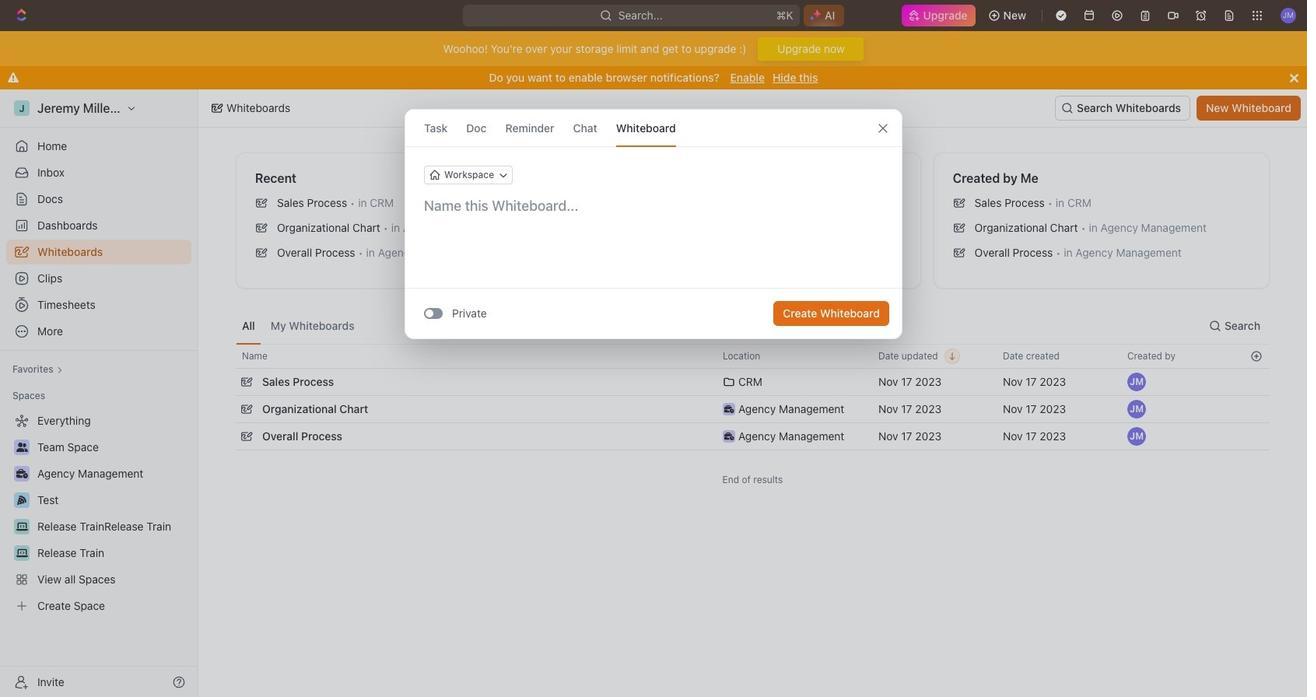 Task type: describe. For each thing, give the bounding box(es) containing it.
jeremy miller, , element for third row from the bottom of the page
[[1128, 373, 1146, 391]]

cell for third row from the bottom of the page
[[1243, 369, 1270, 395]]

business time image for jeremy miller, , element associated with 2nd row from the bottom
[[724, 405, 734, 413]]

1 row from the top
[[236, 344, 1270, 369]]

2 row from the top
[[236, 367, 1270, 398]]

jeremy miller, , element for 2nd row from the bottom
[[1128, 400, 1146, 419]]

tree inside sidebar 'navigation'
[[6, 409, 191, 619]]

Name this Whiteboard... field
[[405, 197, 902, 216]]

cell for 2nd row from the bottom
[[1243, 396, 1270, 423]]

sidebar navigation
[[0, 89, 198, 697]]

business time image for jeremy miller, , element corresponding to first row from the bottom
[[724, 433, 734, 440]]



Task type: vqa. For each thing, say whether or not it's contained in the screenshot.
second cell from the bottom of the page
yes



Task type: locate. For each thing, give the bounding box(es) containing it.
3 cell from the top
[[1243, 423, 1270, 450]]

jeremy miller, , element for first row from the bottom
[[1128, 427, 1146, 446]]

2 jeremy miller, , element from the top
[[1128, 400, 1146, 419]]

2 cell from the top
[[1243, 396, 1270, 423]]

row
[[236, 344, 1270, 369], [236, 367, 1270, 398], [236, 394, 1270, 425], [236, 421, 1270, 452]]

0 vertical spatial jeremy miller, , element
[[1128, 373, 1146, 391]]

3 jeremy miller, , element from the top
[[1128, 427, 1146, 446]]

2 vertical spatial cell
[[1243, 423, 1270, 450]]

tree
[[6, 409, 191, 619]]

3 row from the top
[[236, 394, 1270, 425]]

jeremy miller, , element
[[1128, 373, 1146, 391], [1128, 400, 1146, 419], [1128, 427, 1146, 446]]

2 business time image from the top
[[724, 433, 734, 440]]

business time image
[[724, 405, 734, 413], [724, 433, 734, 440]]

2 vertical spatial jeremy miller, , element
[[1128, 427, 1146, 446]]

1 business time image from the top
[[724, 405, 734, 413]]

0 vertical spatial cell
[[1243, 369, 1270, 395]]

1 vertical spatial business time image
[[724, 433, 734, 440]]

1 vertical spatial cell
[[1243, 396, 1270, 423]]

1 vertical spatial jeremy miller, , element
[[1128, 400, 1146, 419]]

cell
[[1243, 369, 1270, 395], [1243, 396, 1270, 423], [1243, 423, 1270, 450]]

4 row from the top
[[236, 421, 1270, 452]]

0 vertical spatial business time image
[[724, 405, 734, 413]]

1 jeremy miller, , element from the top
[[1128, 373, 1146, 391]]

1 cell from the top
[[1243, 369, 1270, 395]]

tab list
[[236, 307, 361, 344]]

table
[[236, 344, 1270, 452]]

dialog
[[405, 109, 903, 339]]

cell for first row from the bottom
[[1243, 423, 1270, 450]]



